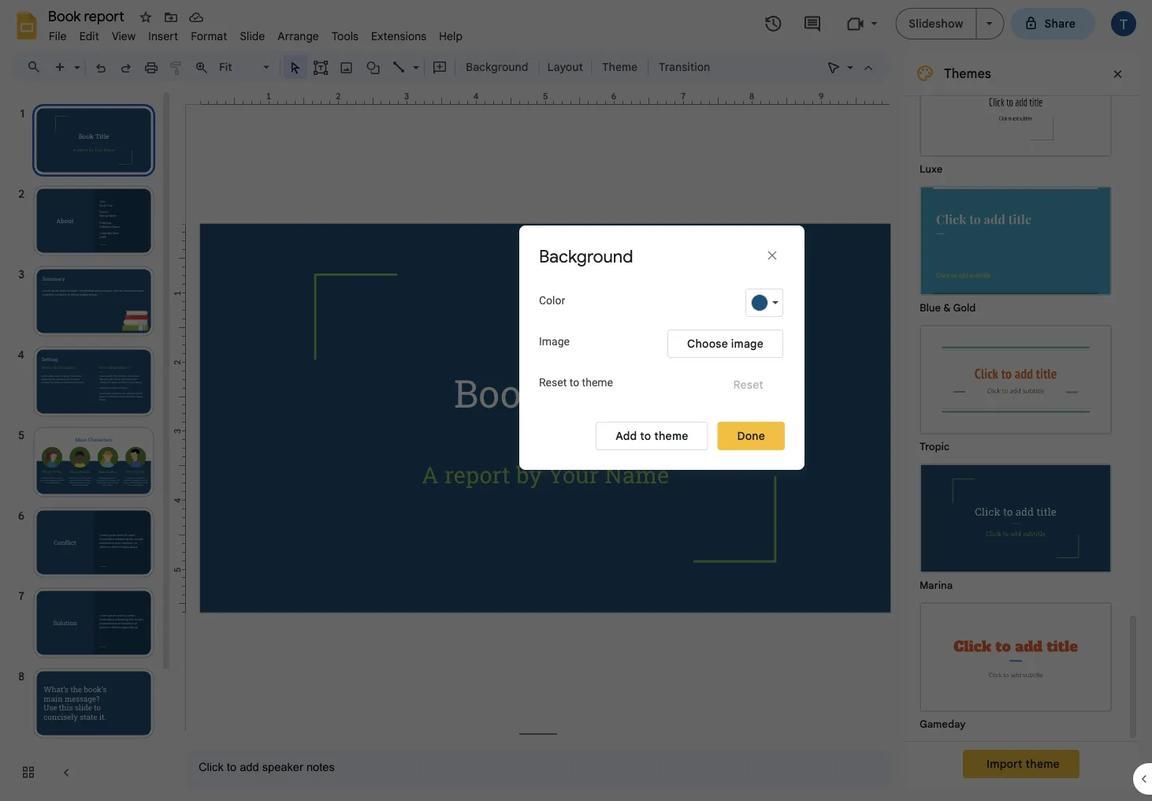 Task type: locate. For each thing, give the bounding box(es) containing it.
mode and view toolbar
[[822, 51, 882, 83]]

reset for reset
[[734, 378, 764, 391]]

Menus field
[[20, 56, 54, 78]]

&
[[944, 302, 951, 314]]

main toolbar
[[6, 0, 718, 697]]

1 horizontal spatial theme
[[655, 429, 689, 443]]

1 vertical spatial theme
[[655, 429, 689, 443]]

1 horizontal spatial reset
[[734, 378, 764, 391]]

reset to theme
[[539, 376, 613, 389]]

to
[[570, 376, 580, 389], [641, 429, 652, 443]]

Blue & Gold radio
[[912, 178, 1120, 317]]

background
[[466, 60, 529, 74], [539, 245, 634, 267]]

to right add
[[641, 429, 652, 443]]

gameday
[[920, 718, 966, 731]]

2 horizontal spatial theme
[[1026, 757, 1060, 771]]

choose image
[[688, 337, 764, 350]]

to for add
[[641, 429, 652, 443]]

1 horizontal spatial to
[[641, 429, 652, 443]]

option group
[[904, 0, 1128, 741]]

menu bar banner
[[0, 0, 1153, 801]]

add
[[616, 429, 637, 443]]

menu bar
[[43, 21, 469, 47]]

theme inside "button"
[[655, 429, 689, 443]]

navigation
[[0, 89, 173, 801]]

0 horizontal spatial to
[[570, 376, 580, 389]]

Marina radio
[[912, 456, 1120, 595]]

to down image
[[570, 376, 580, 389]]

0 horizontal spatial theme
[[582, 376, 613, 389]]

transition
[[659, 60, 711, 74]]

reset button
[[714, 370, 784, 399]]

to inside "button"
[[641, 429, 652, 443]]

import theme
[[987, 757, 1060, 771]]

import theme button
[[964, 750, 1080, 778]]

background inside background button
[[466, 60, 529, 74]]

0 vertical spatial to
[[570, 376, 580, 389]]

option group containing luxe
[[904, 0, 1128, 741]]

reset for reset to theme
[[539, 376, 567, 389]]

0 vertical spatial background
[[466, 60, 529, 74]]

theme inside button
[[1026, 757, 1060, 771]]

Star checkbox
[[135, 6, 157, 28]]

2 vertical spatial theme
[[1026, 757, 1060, 771]]

0 vertical spatial theme
[[582, 376, 613, 389]]

theme
[[602, 60, 638, 74]]

theme for add to theme
[[655, 429, 689, 443]]

navigation inside background application
[[0, 89, 173, 801]]

0 horizontal spatial reset
[[539, 376, 567, 389]]

reset
[[539, 376, 567, 389], [734, 378, 764, 391]]

1 horizontal spatial background
[[539, 245, 634, 267]]

to for reset
[[570, 376, 580, 389]]

color
[[539, 294, 566, 307]]

image
[[732, 337, 764, 350]]

Luxe radio
[[912, 39, 1120, 178]]

Gameday radio
[[912, 595, 1120, 733]]

0 horizontal spatial background
[[466, 60, 529, 74]]

1 vertical spatial to
[[641, 429, 652, 443]]

done button
[[718, 422, 785, 450]]

themes
[[945, 65, 992, 81]]

background dialog
[[520, 226, 805, 470]]

1 vertical spatial background
[[539, 245, 634, 267]]

reset inside button
[[734, 378, 764, 391]]

theme
[[582, 376, 613, 389], [655, 429, 689, 443], [1026, 757, 1060, 771]]

themes section
[[904, 0, 1140, 788]]



Task type: vqa. For each thing, say whether or not it's contained in the screenshot.
Star option
yes



Task type: describe. For each thing, give the bounding box(es) containing it.
option group inside themes section
[[904, 0, 1128, 741]]

theme button
[[595, 55, 645, 79]]

add to theme
[[616, 429, 689, 443]]

Rename text field
[[43, 6, 133, 25]]

share. private to only me. image
[[1025, 16, 1039, 30]]

gold
[[954, 302, 976, 314]]

import
[[987, 757, 1023, 771]]

choose image button
[[668, 329, 784, 358]]

luxe
[[920, 163, 943, 175]]

theme for reset to theme
[[582, 376, 613, 389]]

choose
[[688, 337, 729, 350]]

image
[[539, 335, 570, 348]]

Tropic radio
[[912, 317, 1120, 456]]

menu bar inside the menu bar banner
[[43, 21, 469, 47]]

add to theme button
[[596, 422, 709, 450]]

done
[[738, 429, 766, 443]]

blue & gold
[[920, 302, 976, 314]]

blue
[[920, 302, 941, 314]]

tropic
[[920, 440, 950, 453]]

background application
[[0, 0, 1153, 801]]

background button
[[459, 55, 536, 79]]

transition button
[[652, 55, 718, 79]]

background inside background dialog
[[539, 245, 634, 267]]

marina
[[920, 579, 953, 592]]

background heading
[[539, 245, 697, 267]]



